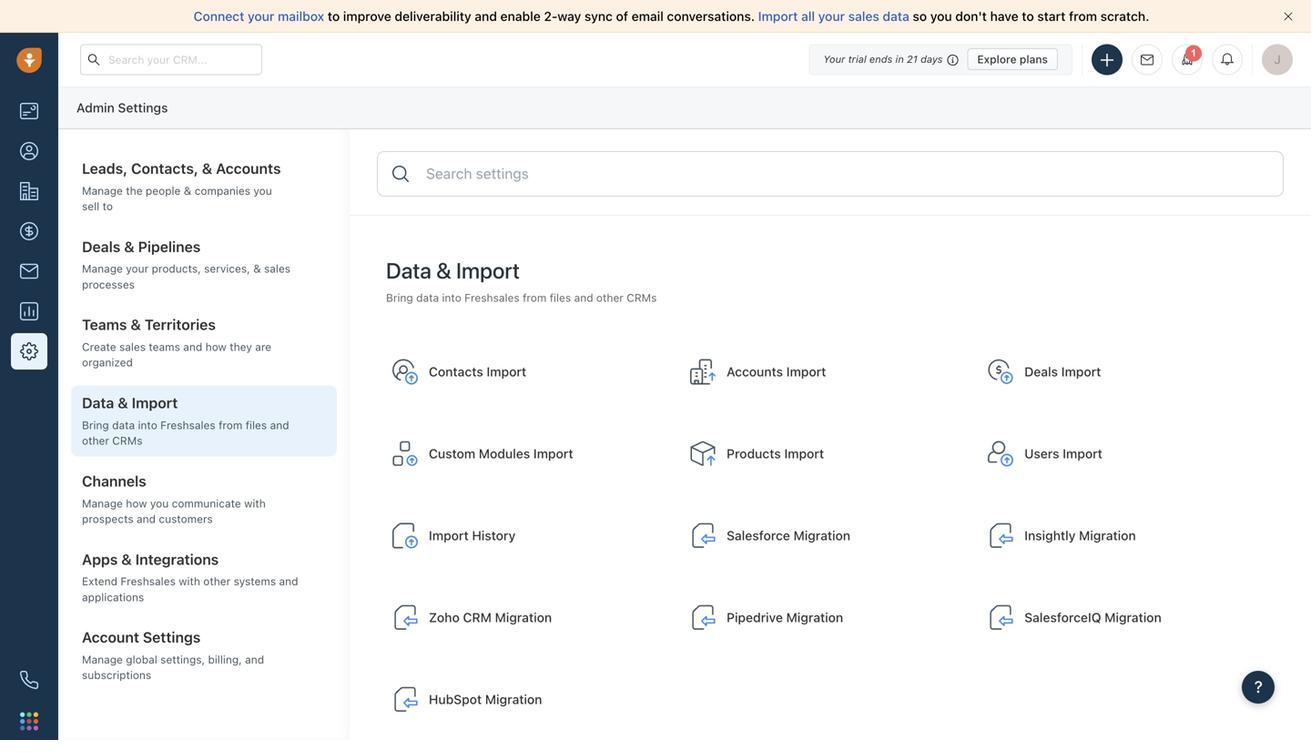 Task type: describe. For each thing, give the bounding box(es) containing it.
bring all your sales data from hubspot using csv files and an api key image
[[391, 685, 420, 714]]

how inside teams & territories create sales teams and how they are organized
[[205, 341, 227, 353]]

crm
[[463, 610, 492, 625]]

import your accounts using csv or xlsx files (sample csv available) image
[[688, 357, 718, 386]]

are
[[255, 341, 271, 353]]

of
[[616, 9, 628, 24]]

sales inside teams & territories create sales teams and how they are organized
[[119, 341, 146, 353]]

hubspot migration
[[429, 692, 542, 707]]

you inside leads, contacts, & accounts manage the people & companies you sell to
[[253, 184, 272, 197]]

processes
[[82, 278, 135, 291]]

scratch.
[[1101, 9, 1149, 24]]

2 vertical spatial from
[[219, 419, 243, 432]]

Search settings text field
[[424, 163, 1269, 185]]

admin settings
[[76, 100, 168, 115]]

channels
[[82, 472, 146, 490]]

hubspot
[[429, 692, 482, 707]]

email
[[632, 9, 664, 24]]

21
[[907, 53, 918, 65]]

and inside channels manage how you communicate with prospects and customers
[[137, 513, 156, 525]]

and inside account settings manage global settings, billing, and subscriptions
[[245, 653, 264, 666]]

1 horizontal spatial accounts
[[727, 364, 783, 379]]

manage inside channels manage how you communicate with prospects and customers
[[82, 497, 123, 510]]

billing,
[[208, 653, 242, 666]]

salesforce migration
[[727, 528, 851, 543]]

manage inside deals & pipelines manage your products, services, & sales processes
[[82, 262, 123, 275]]

with for integrations
[[179, 575, 200, 588]]

import your deals using csv or xlsx files (sample csv available) image
[[986, 357, 1015, 386]]

2 horizontal spatial to
[[1022, 9, 1034, 24]]

apps
[[82, 551, 118, 568]]

pipedrive
[[727, 610, 783, 625]]

leads, contacts, & accounts manage the people & companies you sell to
[[82, 160, 281, 213]]

custom
[[429, 446, 475, 461]]

import history
[[429, 528, 516, 543]]

integrations
[[135, 551, 219, 568]]

teams
[[82, 316, 127, 333]]

migration for hubspot migration
[[485, 692, 542, 707]]

admin
[[76, 100, 115, 115]]

extend
[[82, 575, 117, 588]]

in
[[896, 53, 904, 65]]

history
[[472, 528, 516, 543]]

2 horizontal spatial your
[[818, 9, 845, 24]]

plans
[[1020, 53, 1048, 66]]

freshworks switcher image
[[20, 712, 38, 731]]

settings,
[[160, 653, 205, 666]]

products,
[[152, 262, 201, 275]]

users
[[1025, 446, 1059, 461]]

mailbox
[[278, 9, 324, 24]]

0 horizontal spatial data & import bring data into freshsales from files and other crms
[[82, 394, 289, 447]]

teams & territories create sales teams and how they are organized
[[82, 316, 271, 369]]

Search your CRM... text field
[[80, 44, 262, 75]]

applications
[[82, 591, 144, 603]]

companies
[[195, 184, 250, 197]]

your trial ends in 21 days
[[823, 53, 943, 65]]

1 horizontal spatial your
[[248, 9, 274, 24]]

1 link
[[1172, 44, 1203, 75]]

don't
[[955, 9, 987, 24]]

migration right 'crm'
[[495, 610, 552, 625]]

migration for salesforceiq migration
[[1105, 610, 1162, 625]]

explore plans
[[977, 53, 1048, 66]]

products import
[[727, 446, 824, 461]]

start
[[1037, 9, 1066, 24]]

0 vertical spatial freshsales
[[465, 291, 520, 304]]

all
[[801, 9, 815, 24]]

connect your mailbox to improve deliverability and enable 2-way sync of email conversations. import all your sales data so you don't have to start from scratch.
[[194, 9, 1149, 24]]

1
[[1191, 47, 1197, 59]]

teams
[[149, 341, 180, 353]]

0 horizontal spatial crms
[[112, 434, 143, 447]]

accounts import
[[727, 364, 826, 379]]

contacts,
[[131, 160, 198, 177]]

deliverability
[[395, 9, 471, 24]]

systems
[[234, 575, 276, 588]]

ends
[[869, 53, 893, 65]]

with for how
[[244, 497, 266, 510]]

people
[[146, 184, 181, 197]]

channels manage how you communicate with prospects and customers
[[82, 472, 266, 525]]

migration for insightly migration
[[1079, 528, 1136, 543]]

0 vertical spatial other
[[596, 291, 624, 304]]

connect
[[194, 9, 244, 24]]

contacts import
[[429, 364, 526, 379]]

insightly migration
[[1025, 528, 1136, 543]]

way
[[558, 9, 581, 24]]

bring all your sales data from salesforce using a zip file image
[[688, 521, 718, 550]]

0 vertical spatial sales
[[848, 9, 879, 24]]

send email image
[[1141, 54, 1154, 66]]

account settings manage global settings, billing, and subscriptions
[[82, 629, 264, 682]]

1 horizontal spatial bring
[[386, 291, 413, 304]]

1 vertical spatial other
[[82, 434, 109, 447]]

and inside teams & territories create sales teams and how they are organized
[[183, 341, 202, 353]]

custom modules import
[[429, 446, 573, 461]]

salesforceiq
[[1025, 610, 1101, 625]]

import your custom modules using csv or xlsx files (sample csv available) image
[[391, 439, 420, 468]]

your
[[823, 53, 845, 65]]

global
[[126, 653, 157, 666]]

zoho
[[429, 610, 460, 625]]

1 vertical spatial into
[[138, 419, 157, 432]]

leads,
[[82, 160, 128, 177]]

prospects
[[82, 513, 134, 525]]

keep track of every import you've ever done, with record-level details image
[[391, 521, 420, 550]]

have
[[990, 9, 1019, 24]]

zoho crm migration
[[429, 610, 552, 625]]

explore plans link
[[967, 48, 1058, 70]]

0 vertical spatial files
[[550, 291, 571, 304]]

conversations.
[[667, 9, 755, 24]]

salesforceiq migration
[[1025, 610, 1162, 625]]

bring all your sales data from zoho crm using a zip file image
[[391, 603, 420, 632]]

& inside the apps & integrations extend freshsales with other systems and applications
[[121, 551, 132, 568]]

account
[[82, 629, 139, 646]]



Task type: locate. For each thing, give the bounding box(es) containing it.
import your contacts using csv or xlsx files (sample csv available) image
[[391, 357, 420, 386]]

data
[[883, 9, 909, 24], [416, 291, 439, 304], [112, 419, 135, 432]]

enable
[[500, 9, 541, 24]]

1 horizontal spatial crms
[[627, 291, 657, 304]]

freshsales up contacts import
[[465, 291, 520, 304]]

sell
[[82, 200, 99, 213]]

0 horizontal spatial other
[[82, 434, 109, 447]]

modules
[[479, 446, 530, 461]]

deals & pipelines manage your products, services, & sales processes
[[82, 238, 291, 291]]

settings up settings,
[[143, 629, 201, 646]]

territories
[[145, 316, 216, 333]]

0 vertical spatial data
[[386, 258, 432, 283]]

1 vertical spatial from
[[523, 291, 547, 304]]

products
[[727, 446, 781, 461]]

deals right import your deals using csv or xlsx files (sample csv available) image
[[1025, 364, 1058, 379]]

migration right hubspot
[[485, 692, 542, 707]]

1 vertical spatial files
[[246, 419, 267, 432]]

2 manage from the top
[[82, 262, 123, 275]]

you
[[930, 9, 952, 24], [253, 184, 272, 197], [150, 497, 169, 510]]

how inside channels manage how you communicate with prospects and customers
[[126, 497, 147, 510]]

2 horizontal spatial from
[[1069, 9, 1097, 24]]

organized
[[82, 356, 133, 369]]

migration right salesforce
[[794, 528, 851, 543]]

1 vertical spatial how
[[126, 497, 147, 510]]

import your products using csv or xlsx files (sample csv available) image
[[688, 439, 718, 468]]

they
[[230, 341, 252, 353]]

0 horizontal spatial accounts
[[216, 160, 281, 177]]

you right so
[[930, 9, 952, 24]]

crms
[[627, 291, 657, 304], [112, 434, 143, 447]]

0 horizontal spatial with
[[179, 575, 200, 588]]

into up channels
[[138, 419, 157, 432]]

other inside the apps & integrations extend freshsales with other systems and applications
[[203, 575, 231, 588]]

into up contacts
[[442, 291, 461, 304]]

0 vertical spatial accounts
[[216, 160, 281, 177]]

0 vertical spatial data & import bring data into freshsales from files and other crms
[[386, 258, 657, 304]]

0 horizontal spatial you
[[150, 497, 169, 510]]

migration right the salesforceiq
[[1105, 610, 1162, 625]]

bring
[[386, 291, 413, 304], [82, 419, 109, 432]]

0 vertical spatial data
[[883, 9, 909, 24]]

deals import
[[1025, 364, 1101, 379]]

0 vertical spatial from
[[1069, 9, 1097, 24]]

deals for import
[[1025, 364, 1058, 379]]

connect your mailbox link
[[194, 9, 328, 24]]

accounts up companies on the left of page
[[216, 160, 281, 177]]

with inside the apps & integrations extend freshsales with other systems and applications
[[179, 575, 200, 588]]

0 vertical spatial with
[[244, 497, 266, 510]]

1 vertical spatial you
[[253, 184, 272, 197]]

sync
[[585, 9, 613, 24]]

manage up 'prospects'
[[82, 497, 123, 510]]

0 vertical spatial how
[[205, 341, 227, 353]]

other
[[596, 291, 624, 304], [82, 434, 109, 447], [203, 575, 231, 588]]

0 horizontal spatial data
[[82, 394, 114, 412]]

1 horizontal spatial with
[[244, 497, 266, 510]]

customers
[[159, 513, 213, 525]]

1 vertical spatial accounts
[[727, 364, 783, 379]]

settings for admin
[[118, 100, 168, 115]]

sales up trial
[[848, 9, 879, 24]]

your
[[248, 9, 274, 24], [818, 9, 845, 24], [126, 262, 149, 275]]

freshsales
[[465, 291, 520, 304], [160, 419, 216, 432], [120, 575, 176, 588]]

&
[[202, 160, 212, 177], [184, 184, 192, 197], [124, 238, 134, 255], [436, 258, 451, 283], [253, 262, 261, 275], [131, 316, 141, 333], [118, 394, 128, 412], [121, 551, 132, 568]]

pipedrive migration
[[727, 610, 843, 625]]

1 vertical spatial sales
[[264, 262, 291, 275]]

2-
[[544, 9, 558, 24]]

& inside teams & territories create sales teams and how they are organized
[[131, 316, 141, 333]]

insightly
[[1025, 528, 1076, 543]]

1 vertical spatial settings
[[143, 629, 201, 646]]

2 vertical spatial you
[[150, 497, 169, 510]]

how left they
[[205, 341, 227, 353]]

1 horizontal spatial into
[[442, 291, 461, 304]]

settings inside account settings manage global settings, billing, and subscriptions
[[143, 629, 201, 646]]

2 vertical spatial freshsales
[[120, 575, 176, 588]]

accounts
[[216, 160, 281, 177], [727, 364, 783, 379]]

salesforce
[[727, 528, 790, 543]]

communicate
[[172, 497, 241, 510]]

0 horizontal spatial deals
[[82, 238, 120, 255]]

0 horizontal spatial to
[[103, 200, 113, 213]]

data
[[386, 258, 432, 283], [82, 394, 114, 412]]

your left mailbox
[[248, 9, 274, 24]]

freshsales up channels manage how you communicate with prospects and customers
[[160, 419, 216, 432]]

improve
[[343, 9, 391, 24]]

1 horizontal spatial from
[[523, 291, 547, 304]]

to right mailbox
[[328, 9, 340, 24]]

days
[[921, 53, 943, 65]]

apps & integrations extend freshsales with other systems and applications
[[82, 551, 298, 603]]

your inside deals & pipelines manage your products, services, & sales processes
[[126, 262, 149, 275]]

pipelines
[[138, 238, 201, 255]]

settings for account
[[143, 629, 201, 646]]

to inside leads, contacts, & accounts manage the people & companies you sell to
[[103, 200, 113, 213]]

3 manage from the top
[[82, 497, 123, 510]]

and
[[475, 9, 497, 24], [574, 291, 593, 304], [183, 341, 202, 353], [270, 419, 289, 432], [137, 513, 156, 525], [279, 575, 298, 588], [245, 653, 264, 666]]

manage inside leads, contacts, & accounts manage the people & companies you sell to
[[82, 184, 123, 197]]

1 horizontal spatial data & import bring data into freshsales from files and other crms
[[386, 258, 657, 304]]

bring all your sales data from insightly using a zip file image
[[986, 521, 1015, 550]]

with inside channels manage how you communicate with prospects and customers
[[244, 497, 266, 510]]

explore
[[977, 53, 1017, 66]]

migration right pipedrive
[[786, 610, 843, 625]]

migration for pipedrive migration
[[786, 610, 843, 625]]

0 horizontal spatial bring
[[82, 419, 109, 432]]

1 manage from the top
[[82, 184, 123, 197]]

2 horizontal spatial sales
[[848, 9, 879, 24]]

to left start
[[1022, 9, 1034, 24]]

0 vertical spatial into
[[442, 291, 461, 304]]

migration right "insightly"
[[1079, 528, 1136, 543]]

to
[[328, 9, 340, 24], [1022, 9, 1034, 24], [103, 200, 113, 213]]

2 horizontal spatial you
[[930, 9, 952, 24]]

bring all your sales data from pipedrive using a zip file image
[[688, 603, 718, 632]]

so
[[913, 9, 927, 24]]

4 manage from the top
[[82, 653, 123, 666]]

1 horizontal spatial sales
[[264, 262, 291, 275]]

settings right admin
[[118, 100, 168, 115]]

deals up processes
[[82, 238, 120, 255]]

import all your sales data link
[[758, 9, 913, 24]]

sales right services,
[[264, 262, 291, 275]]

0 horizontal spatial data
[[112, 419, 135, 432]]

data left so
[[883, 9, 909, 24]]

1 horizontal spatial data
[[386, 258, 432, 283]]

1 horizontal spatial data
[[416, 291, 439, 304]]

and inside the apps & integrations extend freshsales with other systems and applications
[[279, 575, 298, 588]]

1 vertical spatial with
[[179, 575, 200, 588]]

migration for salesforce migration
[[794, 528, 851, 543]]

accounts right import your accounts using csv or xlsx files (sample csv available) image
[[727, 364, 783, 379]]

manage up processes
[[82, 262, 123, 275]]

settings
[[118, 100, 168, 115], [143, 629, 201, 646]]

phone image
[[20, 671, 38, 689]]

freshsales inside the apps & integrations extend freshsales with other systems and applications
[[120, 575, 176, 588]]

trial
[[848, 53, 867, 65]]

data & import bring data into freshsales from files and other crms
[[386, 258, 657, 304], [82, 394, 289, 447]]

deals
[[82, 238, 120, 255], [1025, 364, 1058, 379]]

into
[[442, 291, 461, 304], [138, 419, 157, 432]]

your up processes
[[126, 262, 149, 275]]

2 horizontal spatial data
[[883, 9, 909, 24]]

0 horizontal spatial into
[[138, 419, 157, 432]]

0 vertical spatial you
[[930, 9, 952, 24]]

1 vertical spatial data & import bring data into freshsales from files and other crms
[[82, 394, 289, 447]]

accounts inside leads, contacts, & accounts manage the people & companies you sell to
[[216, 160, 281, 177]]

1 vertical spatial data
[[416, 291, 439, 304]]

1 vertical spatial crms
[[112, 434, 143, 447]]

your right all
[[818, 9, 845, 24]]

2 horizontal spatial other
[[596, 291, 624, 304]]

0 horizontal spatial sales
[[119, 341, 146, 353]]

sales inside deals & pipelines manage your products, services, & sales processes
[[264, 262, 291, 275]]

1 horizontal spatial to
[[328, 9, 340, 24]]

1 horizontal spatial you
[[253, 184, 272, 197]]

create
[[82, 341, 116, 353]]

data up channels
[[112, 419, 135, 432]]

with down 'integrations' at the bottom left
[[179, 575, 200, 588]]

freshsales down 'integrations' at the bottom left
[[120, 575, 176, 588]]

contacts
[[429, 364, 483, 379]]

0 horizontal spatial files
[[246, 419, 267, 432]]

import your users using csv or xlsx files (sample csv available) image
[[986, 439, 1015, 468]]

1 horizontal spatial deals
[[1025, 364, 1058, 379]]

the
[[126, 184, 143, 197]]

manage
[[82, 184, 123, 197], [82, 262, 123, 275], [82, 497, 123, 510], [82, 653, 123, 666]]

with right communicate at left
[[244, 497, 266, 510]]

0 vertical spatial bring
[[386, 291, 413, 304]]

bring up channels
[[82, 419, 109, 432]]

data up 'import your contacts using csv or xlsx files (sample csv available)' image
[[416, 291, 439, 304]]

1 horizontal spatial other
[[203, 575, 231, 588]]

1 horizontal spatial how
[[205, 341, 227, 353]]

sales
[[848, 9, 879, 24], [264, 262, 291, 275], [119, 341, 146, 353]]

manage inside account settings manage global settings, billing, and subscriptions
[[82, 653, 123, 666]]

0 horizontal spatial your
[[126, 262, 149, 275]]

1 vertical spatial deals
[[1025, 364, 1058, 379]]

1 vertical spatial data
[[82, 394, 114, 412]]

to right the sell
[[103, 200, 113, 213]]

import history link
[[382, 502, 672, 569]]

files
[[550, 291, 571, 304], [246, 419, 267, 432]]

0 vertical spatial deals
[[82, 238, 120, 255]]

1 vertical spatial freshsales
[[160, 419, 216, 432]]

2 vertical spatial other
[[203, 575, 231, 588]]

2 vertical spatial data
[[112, 419, 135, 432]]

2 vertical spatial sales
[[119, 341, 146, 353]]

0 horizontal spatial how
[[126, 497, 147, 510]]

manage up the sell
[[82, 184, 123, 197]]

deals for &
[[82, 238, 120, 255]]

1 vertical spatial bring
[[82, 419, 109, 432]]

bring all your sales data from salesforceiq using a zip file image
[[986, 603, 1015, 632]]

0 vertical spatial crms
[[627, 291, 657, 304]]

close image
[[1284, 12, 1293, 21]]

sales up organized
[[119, 341, 146, 353]]

you inside channels manage how you communicate with prospects and customers
[[150, 497, 169, 510]]

import
[[758, 9, 798, 24], [456, 258, 520, 283], [487, 364, 526, 379], [786, 364, 826, 379], [1061, 364, 1101, 379], [132, 394, 178, 412], [533, 446, 573, 461], [784, 446, 824, 461], [1063, 446, 1103, 461], [429, 528, 469, 543]]

users import
[[1025, 446, 1103, 461]]

subscriptions
[[82, 669, 151, 682]]

0 vertical spatial settings
[[118, 100, 168, 115]]

with
[[244, 497, 266, 510], [179, 575, 200, 588]]

you right companies on the left of page
[[253, 184, 272, 197]]

how down channels
[[126, 497, 147, 510]]

deals inside deals & pipelines manage your products, services, & sales processes
[[82, 238, 120, 255]]

manage up subscriptions
[[82, 653, 123, 666]]

you up the customers
[[150, 497, 169, 510]]

0 horizontal spatial from
[[219, 419, 243, 432]]

1 horizontal spatial files
[[550, 291, 571, 304]]

services,
[[204, 262, 250, 275]]

bring up 'import your contacts using csv or xlsx files (sample csv available)' image
[[386, 291, 413, 304]]

phone element
[[11, 662, 47, 698]]



Task type: vqa. For each thing, say whether or not it's contained in the screenshot.
right Deal
no



